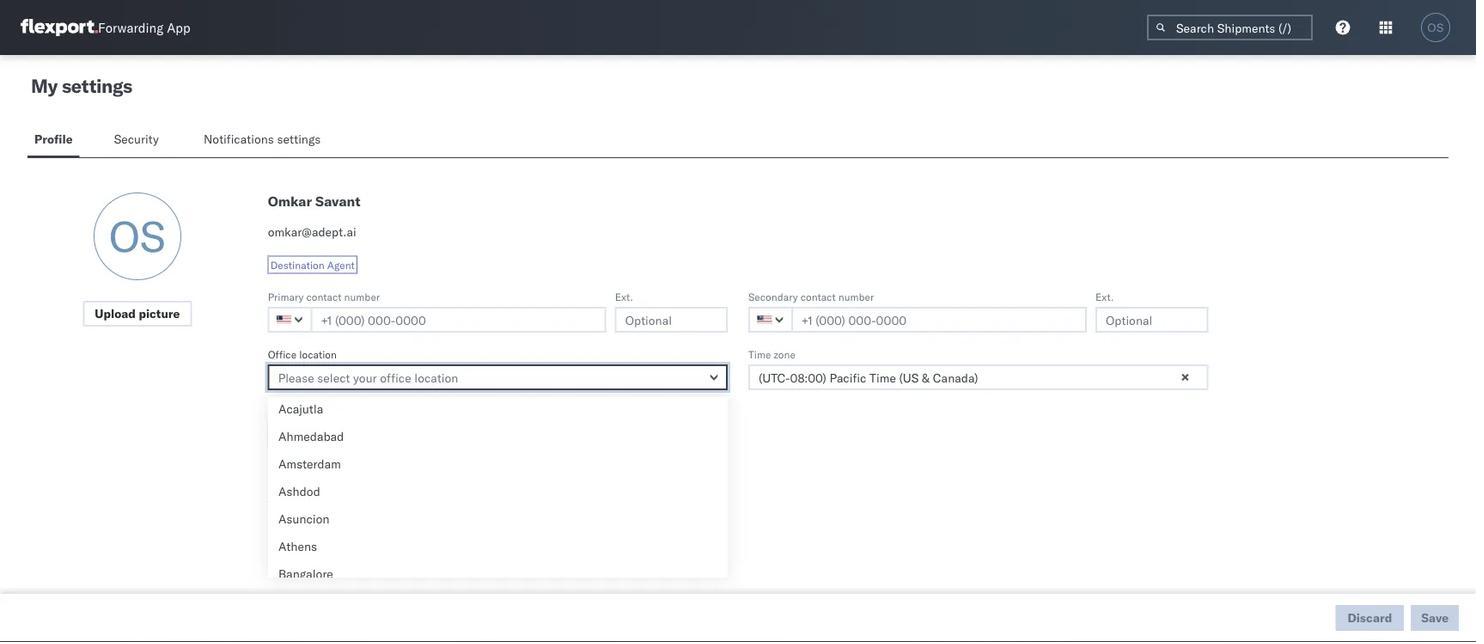 Task type: locate. For each thing, give the bounding box(es) containing it.
contact right secondary
[[801, 290, 836, 303]]

list box containing acajutla
[[268, 313, 728, 642]]

+1 (000) 000-0000 telephone field up please select your office location text box
[[311, 307, 607, 333]]

settings right my on the left
[[62, 74, 132, 98]]

ext.
[[615, 290, 634, 303], [1096, 290, 1114, 303]]

location
[[299, 348, 337, 361]]

0 horizontal spatial +1 (000) 000-0000 telephone field
[[311, 307, 607, 333]]

the
[[268, 509, 285, 522]]

time zone
[[749, 348, 796, 361]]

number right secondary
[[839, 290, 875, 303]]

0 vertical spatial settings
[[62, 74, 132, 98]]

list box
[[268, 313, 728, 642]]

number down agent
[[344, 290, 380, 303]]

forwarding
[[98, 19, 164, 36]]

acajutla
[[279, 401, 323, 416]]

1 contact from the left
[[306, 290, 342, 303]]

out
[[268, 488, 288, 503]]

United States text field
[[268, 307, 313, 333], [749, 307, 793, 333]]

1 vertical spatial settings
[[277, 132, 321, 147]]

bangalore
[[279, 566, 333, 582]]

1 horizontal spatial office
[[305, 488, 339, 503]]

ext. up optional telephone field
[[615, 290, 634, 303]]

+1 (000) 000-0000 telephone field
[[311, 307, 607, 333], [792, 307, 1087, 333]]

messages.
[[501, 509, 550, 522]]

os inside button
[[1428, 21, 1445, 34]]

os
[[1428, 21, 1445, 34], [109, 210, 166, 263]]

zone
[[774, 348, 796, 361]]

agent
[[327, 258, 355, 271]]

be
[[338, 509, 350, 522]]

1 horizontal spatial number
[[839, 290, 875, 303]]

united states text field down the primary
[[268, 307, 313, 333]]

omkar@adept.ai
[[268, 224, 357, 239]]

contact
[[306, 290, 342, 303], [801, 290, 836, 303]]

number for primary contact number
[[344, 290, 380, 303]]

1 ext. from the left
[[615, 290, 634, 303]]

1 number from the left
[[344, 290, 380, 303]]

Job title text field
[[268, 422, 728, 448]]

1 horizontal spatial united states text field
[[749, 307, 793, 333]]

+1 (000) 000-0000 telephone field up (utc-08:00) pacific time (us & canada) text box
[[792, 307, 1087, 333]]

1 horizontal spatial contact
[[801, 290, 836, 303]]

settings
[[62, 74, 132, 98], [277, 132, 321, 147]]

1 united states text field from the left
[[268, 307, 313, 333]]

0 horizontal spatial united states text field
[[268, 307, 313, 333]]

2 contact from the left
[[801, 290, 836, 303]]

the
[[483, 509, 498, 522]]

1 horizontal spatial +1 (000) 000-0000 telephone field
[[792, 307, 1087, 333]]

secondary
[[749, 290, 798, 303]]

0 horizontal spatial contact
[[306, 290, 342, 303]]

will
[[320, 509, 336, 522]]

contact for primary
[[306, 290, 342, 303]]

athens
[[279, 539, 317, 554]]

os button
[[1417, 8, 1456, 47]]

1 +1 (000) 000-0000 telephone field from the left
[[311, 307, 607, 333]]

1 horizontal spatial ext.
[[1096, 290, 1114, 303]]

0 horizontal spatial os
[[109, 210, 166, 263]]

job title
[[268, 405, 305, 418]]

2 number from the left
[[839, 290, 875, 303]]

office location
[[268, 348, 337, 361]]

office
[[268, 348, 297, 361], [305, 488, 339, 503]]

settings for my settings
[[62, 74, 132, 98]]

1 horizontal spatial settings
[[277, 132, 321, 147]]

0 vertical spatial os
[[1428, 21, 1445, 34]]

upload picture button
[[83, 301, 192, 327]]

united states text field down secondary
[[749, 307, 793, 333]]

0 horizontal spatial number
[[344, 290, 380, 303]]

ext. up optional phone field
[[1096, 290, 1114, 303]]

1 horizontal spatial os
[[1428, 21, 1445, 34]]

Search Shipments (/) text field
[[1148, 15, 1313, 40]]

0 vertical spatial office
[[268, 348, 297, 361]]

security button
[[107, 124, 169, 157]]

office left location
[[268, 348, 297, 361]]

1 vertical spatial os
[[109, 210, 166, 263]]

upload picture
[[95, 306, 180, 321]]

united states text field for secondary
[[749, 307, 793, 333]]

ext. for secondary contact number
[[1096, 290, 1114, 303]]

settings right the notifications at the top of the page
[[277, 132, 321, 147]]

job
[[268, 405, 284, 418]]

in
[[472, 509, 481, 522]]

omkar
[[268, 193, 312, 210]]

profile button
[[28, 124, 80, 157]]

2 ext. from the left
[[1096, 290, 1114, 303]]

0 horizontal spatial ext.
[[615, 290, 634, 303]]

2 united states text field from the left
[[749, 307, 793, 333]]

office up will
[[305, 488, 339, 503]]

settings inside button
[[277, 132, 321, 147]]

1 vertical spatial office
[[305, 488, 339, 503]]

contact down destination agent
[[306, 290, 342, 303]]

number
[[344, 290, 380, 303], [839, 290, 875, 303]]

2 +1 (000) 000-0000 telephone field from the left
[[792, 307, 1087, 333]]

asuncion
[[279, 511, 330, 527]]

0 horizontal spatial settings
[[62, 74, 132, 98]]



Task type: vqa. For each thing, say whether or not it's contained in the screenshot.
Shanghai
no



Task type: describe. For each thing, give the bounding box(es) containing it.
out of office the status will be shown next to your name in the messages.
[[268, 488, 550, 522]]

+1 (000) 000-0000 telephone field for secondary contact number
[[792, 307, 1087, 333]]

notifications settings
[[204, 132, 321, 147]]

status
[[288, 509, 317, 522]]

office inside out of office the status will be shown next to your name in the messages.
[[305, 488, 339, 503]]

ahmedabad
[[279, 429, 344, 444]]

of
[[291, 488, 302, 503]]

security
[[114, 132, 159, 147]]

notifications
[[204, 132, 274, 147]]

status
[[268, 463, 298, 476]]

destination agent
[[270, 258, 355, 271]]

name
[[444, 509, 469, 522]]

Optional telephone field
[[615, 307, 728, 333]]

my settings
[[31, 74, 132, 98]]

destination
[[270, 258, 325, 271]]

profile
[[34, 132, 73, 147]]

title
[[286, 405, 305, 418]]

upload
[[95, 306, 136, 321]]

Optional telephone field
[[1096, 307, 1209, 333]]

amsterdam
[[279, 456, 341, 471]]

contact for secondary
[[801, 290, 836, 303]]

omkar savant
[[268, 193, 361, 210]]

Please select your office location text field
[[268, 364, 728, 390]]

flexport. image
[[21, 19, 98, 36]]

0 horizontal spatial office
[[268, 348, 297, 361]]

(UTC-08:00) Pacific Time (US & Canada) text field
[[749, 364, 1209, 390]]

ashdod
[[279, 484, 320, 499]]

united states text field for primary
[[268, 307, 313, 333]]

your
[[421, 509, 441, 522]]

secondary contact number
[[749, 290, 875, 303]]

forwarding app
[[98, 19, 191, 36]]

notifications settings button
[[197, 124, 335, 157]]

app
[[167, 19, 191, 36]]

my
[[31, 74, 58, 98]]

+1 (000) 000-0000 telephone field for primary contact number
[[311, 307, 607, 333]]

next
[[386, 509, 406, 522]]

picture
[[139, 306, 180, 321]]

shown
[[353, 509, 383, 522]]

forwarding app link
[[21, 19, 191, 36]]

primary contact number
[[268, 290, 380, 303]]

settings for notifications settings
[[277, 132, 321, 147]]

to
[[409, 509, 418, 522]]

primary
[[268, 290, 304, 303]]

number for secondary contact number
[[839, 290, 875, 303]]

ext. for primary contact number
[[615, 290, 634, 303]]

savant
[[315, 193, 361, 210]]

time
[[749, 348, 771, 361]]



